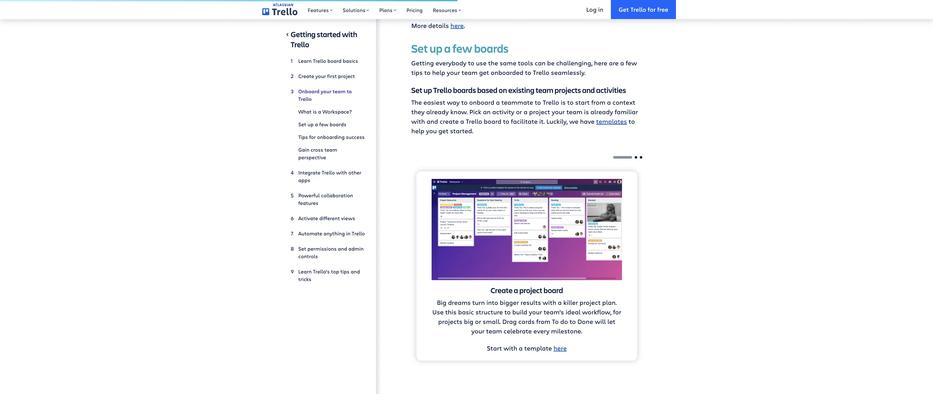 Task type: vqa. For each thing, say whether or not it's contained in the screenshot.
middle few
yes



Task type: describe. For each thing, give the bounding box(es) containing it.
and inside learn trello's top tips and tricks
[[351, 268, 360, 275]]

can
[[421, 7, 433, 15]]

gain cross team perspective
[[298, 146, 337, 161]]

to inside to help you get started.
[[629, 117, 635, 126]]

team inside gain cross team perspective
[[324, 146, 337, 153]]

a left template
[[519, 344, 523, 353]]

single-
[[449, 7, 469, 15]]

are
[[609, 59, 619, 67]]

have
[[580, 117, 595, 126]]

getting inside set up a few boards getting everybody to use the same tools can be challenging, here are a few tips to help your team get onboarded to trello seamlessly.
[[411, 59, 434, 67]]

can turn single-board guests into
[[421, 7, 525, 15]]

views
[[341, 215, 355, 222]]

create for your
[[298, 73, 314, 79]]

to down bigger on the right bottom of the page
[[504, 308, 511, 316]]

celebrate
[[504, 327, 532, 336]]

getting inside getting started with trello
[[291, 29, 316, 39]]

trello inside onboard your team to trello
[[298, 96, 312, 103]]

help inside to help you get started.
[[411, 127, 424, 135]]

team inside set up a few boards getting everybody to use the same tools can be challenging, here are a few tips to help your team get onboarded to trello seamlessly.
[[462, 68, 478, 77]]

cross
[[311, 146, 323, 153]]

onboard
[[298, 88, 319, 95]]

0 vertical spatial here
[[450, 21, 464, 30]]

pricing
[[406, 7, 423, 13]]

start with a template here
[[487, 344, 567, 353]]

set up a few boards
[[298, 121, 346, 128]]

activate different views
[[298, 215, 355, 222]]

gain cross team perspective link
[[291, 143, 366, 164]]

they
[[411, 108, 425, 116]]

familiar
[[615, 108, 638, 116]]

your down results
[[529, 308, 542, 316]]

resources
[[433, 7, 457, 13]]

use
[[476, 59, 487, 67]]

learn for learn trello's top tips and tricks
[[298, 268, 312, 275]]

0 vertical spatial in
[[598, 5, 603, 13]]

done
[[577, 317, 593, 326]]

your inside set up a few boards getting everybody to use the same tools can be challenging, here are a few tips to help your team get onboarded to trello seamlessly.
[[447, 68, 460, 77]]

the easiest way to onboard a teammate to trello is to start from a context they already know. pick an activity or a project your team is already familiar with and create a trello board to facilitate it. luckily, we have
[[411, 98, 638, 126]]

log in link
[[579, 0, 611, 19]]

tips inside set up a few boards getting everybody to use the same tools can be challenging, here are a few tips to help your team get onboarded to trello seamlessly.
[[411, 68, 423, 77]]

trello up luckily,
[[543, 98, 559, 107]]

with inside getting started with trello
[[342, 29, 357, 39]]

plans button
[[374, 0, 401, 19]]

automate anything in trello link
[[291, 227, 366, 240]]

getting started with trello
[[291, 29, 357, 50]]

or inside the easiest way to onboard a teammate to trello is to start from a context they already know. pick an activity or a project your team is already familiar with and create a trello board to facilitate it. luckily, we have
[[516, 108, 522, 116]]

to left use
[[468, 59, 474, 67]]

build
[[512, 308, 527, 316]]

start
[[487, 344, 502, 353]]

everybody
[[435, 59, 466, 67]]

help inside set up a few boards getting everybody to use the same tools can be challenging, here are a few tips to help your team get onboarded to trello seamlessly.
[[432, 68, 445, 77]]

tips
[[298, 134, 308, 140]]

tips inside learn trello's top tips and tricks
[[340, 268, 349, 275]]

it.
[[539, 117, 545, 126]]

results
[[521, 298, 541, 307]]

other
[[348, 169, 361, 176]]

2 horizontal spatial few
[[626, 59, 637, 67]]

create
[[440, 117, 459, 126]]

pick
[[469, 108, 481, 116]]

a up started.
[[460, 117, 464, 126]]

easiest
[[423, 98, 445, 107]]

templates
[[596, 117, 627, 126]]

a up activity
[[496, 98, 500, 107]]

page progress progress bar
[[0, 0, 457, 1]]

2 horizontal spatial is
[[584, 108, 589, 116]]

solutions
[[343, 7, 365, 13]]

team inside the easiest way to onboard a teammate to trello is to start from a context they already know. pick an activity or a project your team is already familiar with and create a trello board to facilitate it. luckily, we have
[[566, 108, 582, 116]]

set permissions and admin controls
[[298, 245, 364, 260]]

boards for set up a few boards
[[330, 121, 346, 128]]

integrate
[[298, 169, 320, 176]]

to up easiest
[[424, 68, 431, 77]]

context
[[612, 98, 635, 107]]

atlassian trello image
[[262, 4, 298, 15]]

basic
[[458, 308, 474, 316]]

create a project board big dreams turn into bigger results with a killer project plan. use this basic structure to build your team's ideal workflow, for projects big or small. drag cards from to do to done will let your team celebrate every milestone.
[[432, 285, 621, 336]]

learn for learn trello board basics
[[298, 57, 312, 64]]

your inside onboard your team to trello
[[321, 88, 331, 95]]

automate
[[298, 230, 322, 237]]

started
[[317, 29, 341, 39]]

bigger
[[500, 298, 519, 307]]

an
[[483, 108, 491, 116]]

different
[[319, 215, 340, 222]]

your left first
[[315, 73, 326, 79]]

set up a few boards getting everybody to use the same tools can be challenging, here are a few tips to help your team get onboarded to trello seamlessly.
[[411, 41, 637, 77]]

seamlessly.
[[551, 68, 586, 77]]

started.
[[450, 127, 473, 135]]

or inside the create a project board big dreams turn into bigger results with a killer project plan. use this basic structure to build your team's ideal workflow, for projects big or small. drag cards from to do to done will let your team celebrate every milestone.
[[475, 317, 481, 326]]

drag
[[502, 317, 517, 326]]

0 vertical spatial turn
[[435, 7, 447, 15]]

get inside set up a few boards getting everybody to use the same tools can be challenging, here are a few tips to help your team get onboarded to trello seamlessly.
[[479, 68, 489, 77]]

onboard your team to trello link
[[291, 85, 366, 105]]

controls
[[298, 253, 318, 260]]

1 vertical spatial in
[[346, 230, 350, 237]]

integrate trello with other apps link
[[291, 166, 366, 187]]

workflow,
[[582, 308, 611, 316]]

set up a few boards link
[[291, 118, 366, 131]]

perspective
[[298, 154, 326, 161]]

workspace?
[[322, 108, 352, 115]]

trello inside integrate trello with other apps
[[322, 169, 335, 176]]

a up facilitate
[[524, 108, 528, 116]]

with inside the easiest way to onboard a teammate to trello is to start from a context they already know. pick an activity or a project your team is already familiar with and create a trello board to facilitate it. luckily, we have
[[411, 117, 425, 126]]

powerful collaboration features
[[298, 192, 353, 206]]

know.
[[450, 108, 468, 116]]

1 horizontal spatial projects
[[555, 85, 581, 95]]

to up know.
[[461, 98, 468, 107]]

get trello for free link
[[611, 0, 676, 19]]

set up trello boards based on existing team projects and activities
[[411, 85, 626, 95]]

templates link
[[596, 117, 627, 126]]

what is a workspace?
[[298, 108, 352, 115]]

is inside what is a workspace? link
[[313, 108, 317, 115]]

activate different views link
[[291, 212, 366, 225]]

log in
[[586, 5, 603, 13]]

structure
[[476, 308, 503, 316]]

team's
[[544, 308, 564, 316]]

with inside the create a project board big dreams turn into bigger results with a killer project plan. use this basic structure to build your team's ideal workflow, for projects big or small. drag cards from to do to done will let your team celebrate every milestone.
[[543, 298, 556, 307]]

up for set up a few boards
[[308, 121, 314, 128]]

0 vertical spatial board
[[327, 57, 341, 64]]

getting started with trello link
[[291, 29, 366, 52]]

with inside integrate trello with other apps
[[336, 169, 347, 176]]

trello's
[[313, 268, 330, 275]]

killer
[[563, 298, 578, 307]]

set for set up a few boards getting everybody to use the same tools can be challenging, here are a few tips to help your team get onboarded to trello seamlessly.
[[411, 41, 428, 56]]

to down activity
[[503, 117, 509, 126]]

tricks
[[298, 276, 311, 282]]

more details here .
[[411, 21, 465, 30]]

to inside onboard your team to trello
[[347, 88, 352, 95]]

success
[[346, 134, 365, 140]]

create for a
[[491, 285, 513, 296]]

set permissions and admin controls link
[[291, 242, 366, 263]]

1 horizontal spatial here
[[554, 344, 567, 353]]

template
[[524, 344, 552, 353]]

here link for start with a template here
[[554, 344, 567, 353]]

pricing link
[[401, 0, 428, 19]]

2 already from the left
[[590, 108, 613, 116]]

board
[[469, 7, 487, 15]]

project up results
[[519, 285, 542, 296]]



Task type: locate. For each thing, give the bounding box(es) containing it.
1 horizontal spatial few
[[453, 41, 472, 56]]

and right "top"
[[351, 268, 360, 275]]

1 horizontal spatial for
[[613, 308, 621, 316]]

your up luckily,
[[552, 108, 565, 116]]

in right log
[[598, 5, 603, 13]]

0 vertical spatial into
[[511, 7, 523, 15]]

getting left started
[[291, 29, 316, 39]]

features
[[308, 7, 329, 13]]

trello inside learn trello board basics link
[[313, 57, 326, 64]]

help
[[432, 68, 445, 77], [411, 127, 424, 135]]

with
[[342, 29, 357, 39], [411, 117, 425, 126], [336, 169, 347, 176], [543, 298, 556, 307], [504, 344, 517, 353]]

0 horizontal spatial help
[[411, 127, 424, 135]]

learn trello board basics
[[298, 57, 358, 64]]

create your first project link
[[291, 70, 366, 83]]

or
[[516, 108, 522, 116], [475, 317, 481, 326]]

1 horizontal spatial or
[[516, 108, 522, 116]]

learn trello's top tips and tricks link
[[291, 265, 366, 286]]

on
[[499, 85, 507, 95]]

projects inside the create a project board big dreams turn into bigger results with a killer project plan. use this basic structure to build your team's ideal workflow, for projects big or small. drag cards from to do to done will let your team celebrate every milestone.
[[438, 317, 462, 326]]

is
[[561, 98, 566, 107], [584, 108, 589, 116], [313, 108, 317, 115]]

admin
[[348, 245, 364, 252]]

0 horizontal spatial into
[[486, 298, 498, 307]]

0 vertical spatial here link
[[450, 21, 464, 30]]

0 vertical spatial get
[[479, 68, 489, 77]]

your
[[447, 68, 460, 77], [315, 73, 326, 79], [321, 88, 331, 95], [552, 108, 565, 116], [529, 308, 542, 316], [471, 327, 484, 336]]

a down activities
[[607, 98, 611, 107]]

trello up admin
[[352, 230, 365, 237]]

0 vertical spatial create
[[298, 73, 314, 79]]

is left start
[[561, 98, 566, 107]]

set inside set up a few boards getting everybody to use the same tools can be challenging, here are a few tips to help your team get onboarded to trello seamlessly.
[[411, 41, 428, 56]]

help down everybody
[[432, 68, 445, 77]]

up for set up trello boards based on existing team projects and activities
[[424, 85, 432, 95]]

get down use
[[479, 68, 489, 77]]

0 vertical spatial from
[[591, 98, 605, 107]]

get
[[479, 68, 489, 77], [438, 127, 448, 135]]

team right existing
[[536, 85, 553, 95]]

big
[[464, 317, 473, 326]]

board up first
[[327, 57, 341, 64]]

into right guests at the right of the page
[[511, 7, 523, 15]]

tools
[[518, 59, 533, 67]]

activate
[[298, 215, 318, 222]]

your down everybody
[[447, 68, 460, 77]]

1 vertical spatial help
[[411, 127, 424, 135]]

create your first project
[[298, 73, 355, 79]]

few for set up a few boards getting everybody to use the same tools can be challenging, here are a few tips to help your team get onboarded to trello seamlessly.
[[453, 41, 472, 56]]

1 vertical spatial board
[[484, 117, 501, 126]]

0 horizontal spatial is
[[313, 108, 317, 115]]

trello inside getting started with trello
[[291, 39, 309, 50]]

board inside the easiest way to onboard a teammate to trello is to start from a context they already know. pick an activity or a project your team is already familiar with and create a trello board to facilitate it. luckily, we have
[[484, 117, 501, 126]]

getting left everybody
[[411, 59, 434, 67]]

1 horizontal spatial help
[[432, 68, 445, 77]]

1 vertical spatial or
[[475, 317, 481, 326]]

few for set up a few boards
[[319, 121, 328, 128]]

1 vertical spatial tips
[[340, 268, 349, 275]]

trello down onboard
[[298, 96, 312, 103]]

trello inside get trello for free link
[[630, 5, 646, 13]]

0 vertical spatial boards
[[474, 41, 509, 56]]

2 vertical spatial for
[[613, 308, 621, 316]]

already up templates
[[590, 108, 613, 116]]

to
[[468, 59, 474, 67], [424, 68, 431, 77], [525, 68, 531, 77], [347, 88, 352, 95], [461, 98, 468, 107], [535, 98, 541, 107], [567, 98, 574, 107], [503, 117, 509, 126], [629, 117, 635, 126], [504, 308, 511, 316], [570, 317, 576, 326]]

1 horizontal spatial already
[[590, 108, 613, 116]]

into inside the create a project board big dreams turn into bigger results with a killer project plan. use this basic structure to build your team's ideal workflow, for projects big or small. drag cards from to do to done will let your team celebrate every milestone.
[[486, 298, 498, 307]]

get inside to help you get started.
[[438, 127, 448, 135]]

set up tips
[[298, 121, 306, 128]]

1 vertical spatial few
[[626, 59, 637, 67]]

features button
[[303, 0, 338, 19]]

0 horizontal spatial projects
[[438, 317, 462, 326]]

1 horizontal spatial from
[[591, 98, 605, 107]]

you
[[426, 127, 437, 135]]

is right what
[[313, 108, 317, 115]]

team down first
[[333, 88, 346, 95]]

with right 'start'
[[504, 344, 517, 353]]

1 horizontal spatial in
[[598, 5, 603, 13]]

with right started
[[342, 29, 357, 39]]

to help you get started.
[[411, 117, 635, 135]]

trello down pick
[[466, 117, 482, 126]]

1 horizontal spatial board
[[484, 117, 501, 126]]

1 horizontal spatial get
[[479, 68, 489, 77]]

create inside create your first project link
[[298, 73, 314, 79]]

boards down workspace?
[[330, 121, 346, 128]]

0 horizontal spatial for
[[309, 134, 316, 140]]

from inside the easiest way to onboard a teammate to trello is to start from a context they already know. pick an activity or a project your team is already familiar with and create a trello board to facilitate it. luckily, we have
[[591, 98, 605, 107]]

board down an
[[484, 117, 501, 126]]

big
[[437, 298, 446, 307]]

team
[[462, 68, 478, 77], [536, 85, 553, 95], [333, 88, 346, 95], [566, 108, 582, 116], [324, 146, 337, 153], [486, 327, 502, 336]]

up down what
[[308, 121, 314, 128]]

0 vertical spatial few
[[453, 41, 472, 56]]

activities
[[596, 85, 626, 95]]

create up bigger on the right bottom of the page
[[491, 285, 513, 296]]

with down they
[[411, 117, 425, 126]]

0 vertical spatial or
[[516, 108, 522, 116]]

turn up structure on the bottom of page
[[472, 298, 485, 307]]

0 horizontal spatial create
[[298, 73, 314, 79]]

trello up easiest
[[433, 85, 452, 95]]

here link down single-
[[450, 21, 464, 30]]

2 horizontal spatial here
[[594, 59, 607, 67]]

can
[[535, 59, 546, 67]]

2 vertical spatial board
[[544, 285, 563, 296]]

set up 'the'
[[411, 85, 422, 95]]

onboarded
[[491, 68, 523, 77]]

here down single-
[[450, 21, 464, 30]]

up up easiest
[[424, 85, 432, 95]]

your down big
[[471, 327, 484, 336]]

boards for set up a few boards getting everybody to use the same tools can be challenging, here are a few tips to help your team get onboarded to trello seamlessly.
[[474, 41, 509, 56]]

every
[[533, 327, 550, 336]]

0 horizontal spatial board
[[327, 57, 341, 64]]

tips for onboarding success link
[[291, 131, 366, 143]]

turn inside the create a project board big dreams turn into bigger results with a killer project plan. use this basic structure to build your team's ideal workflow, for projects big or small. drag cards from to do to done will let your team celebrate every milestone.
[[472, 298, 485, 307]]

boards up way
[[453, 85, 476, 95]]

set for set up a few boards
[[298, 121, 306, 128]]

0 vertical spatial for
[[648, 5, 656, 13]]

1 vertical spatial into
[[486, 298, 498, 307]]

get
[[619, 5, 629, 13]]

0 horizontal spatial from
[[536, 317, 550, 326]]

what is a workspace? link
[[291, 105, 366, 118]]

0 vertical spatial tips
[[411, 68, 423, 77]]

trello right get
[[630, 5, 646, 13]]

or right big
[[475, 317, 481, 326]]

0 horizontal spatial getting
[[291, 29, 316, 39]]

team down small.
[[486, 327, 502, 336]]

a inside what is a workspace? link
[[318, 108, 321, 115]]

2 vertical spatial here
[[554, 344, 567, 353]]

1 horizontal spatial is
[[561, 98, 566, 107]]

onboard
[[469, 98, 494, 107]]

for inside 'link'
[[309, 134, 316, 140]]

create inside the create a project board big dreams turn into bigger results with a killer project plan. use this basic structure to build your team's ideal workflow, for projects big or small. drag cards from to do to done will let your team celebrate every milestone.
[[491, 285, 513, 296]]

getting
[[291, 29, 316, 39], [411, 59, 434, 67]]

trello inside automate anything in trello link
[[352, 230, 365, 237]]

gain
[[298, 146, 309, 153]]

this
[[445, 308, 457, 316]]

1 horizontal spatial turn
[[472, 298, 485, 307]]

1 vertical spatial learn
[[298, 268, 312, 275]]

to down tools
[[525, 68, 531, 77]]

onboard your team to trello
[[298, 88, 352, 103]]

trello left started
[[291, 39, 309, 50]]

1 vertical spatial up
[[424, 85, 432, 95]]

team down onboarding
[[324, 146, 337, 153]]

team inside onboard your team to trello
[[333, 88, 346, 95]]

0 horizontal spatial few
[[319, 121, 328, 128]]

2 horizontal spatial for
[[648, 5, 656, 13]]

and up you
[[427, 117, 438, 126]]

learn inside learn trello's top tips and tricks
[[298, 268, 312, 275]]

0 horizontal spatial turn
[[435, 7, 447, 15]]

0 vertical spatial help
[[432, 68, 445, 77]]

a left killer at the right bottom
[[558, 298, 562, 307]]

0 horizontal spatial already
[[426, 108, 449, 116]]

is up have
[[584, 108, 589, 116]]

based
[[477, 85, 497, 95]]

project up "workflow,"
[[580, 298, 601, 307]]

tips up 'the'
[[411, 68, 423, 77]]

0 vertical spatial projects
[[555, 85, 581, 95]]

1 already from the left
[[426, 108, 449, 116]]

to down familiar
[[629, 117, 635, 126]]

learn up tricks at bottom left
[[298, 268, 312, 275]]

activity
[[492, 108, 514, 116]]

a up bigger on the right bottom of the page
[[514, 285, 518, 296]]

1 vertical spatial from
[[536, 317, 550, 326]]

team down use
[[462, 68, 478, 77]]

1 horizontal spatial tips
[[411, 68, 423, 77]]

few up everybody
[[453, 41, 472, 56]]

0 horizontal spatial here
[[450, 21, 464, 30]]

top
[[331, 268, 339, 275]]

with up team's
[[543, 298, 556, 307]]

up for set up a few boards getting everybody to use the same tools can be challenging, here are a few tips to help your team get onboarded to trello seamlessly.
[[430, 41, 442, 56]]

already
[[426, 108, 449, 116], [590, 108, 613, 116]]

few inside "set up a few boards" link
[[319, 121, 328, 128]]

create
[[298, 73, 314, 79], [491, 285, 513, 296]]

be
[[547, 59, 555, 67]]

set for set permissions and admin controls
[[298, 245, 306, 252]]

a down what is a workspace?
[[315, 121, 318, 128]]

boards inside set up a few boards getting everybody to use the same tools can be challenging, here are a few tips to help your team get onboarded to trello seamlessly.
[[474, 41, 509, 56]]

1 horizontal spatial into
[[511, 7, 523, 15]]

trello up create your first project
[[313, 57, 326, 64]]

learn
[[298, 57, 312, 64], [298, 268, 312, 275]]

1 vertical spatial boards
[[453, 85, 476, 95]]

trello down gain cross team perspective link
[[322, 169, 335, 176]]

collaboration
[[321, 192, 353, 199]]

plan.
[[602, 298, 617, 307]]

a up set up a few boards
[[318, 108, 321, 115]]

1 horizontal spatial create
[[491, 285, 513, 296]]

from right start
[[591, 98, 605, 107]]

dreams
[[448, 298, 471, 307]]

solutions button
[[338, 0, 374, 19]]

apps
[[298, 177, 310, 183]]

up up everybody
[[430, 41, 442, 56]]

up inside set up a few boards getting everybody to use the same tools can be challenging, here are a few tips to help your team get onboarded to trello seamlessly.
[[430, 41, 442, 56]]

set up controls
[[298, 245, 306, 252]]

here left are
[[594, 59, 607, 67]]

turn right can
[[435, 7, 447, 15]]

for
[[648, 5, 656, 13], [309, 134, 316, 140], [613, 308, 621, 316]]

permissions
[[308, 245, 337, 252]]

set inside the set permissions and admin controls
[[298, 245, 306, 252]]

a inside "set up a few boards" link
[[315, 121, 318, 128]]

2 vertical spatial boards
[[330, 121, 346, 128]]

to
[[552, 317, 559, 326]]

1 horizontal spatial getting
[[411, 59, 434, 67]]

a right are
[[620, 59, 624, 67]]

help left you
[[411, 127, 424, 135]]

features
[[298, 200, 318, 206]]

to left start
[[567, 98, 574, 107]]

powerful
[[298, 192, 320, 199]]

create up onboard
[[298, 73, 314, 79]]

plans
[[379, 7, 392, 13]]

0 horizontal spatial get
[[438, 127, 448, 135]]

automate anything in trello
[[298, 230, 365, 237]]

1 vertical spatial get
[[438, 127, 448, 135]]

0 vertical spatial getting
[[291, 29, 316, 39]]

do
[[560, 317, 568, 326]]

1 vertical spatial for
[[309, 134, 316, 140]]

for right tips
[[309, 134, 316, 140]]

2 vertical spatial up
[[308, 121, 314, 128]]

few right are
[[626, 59, 637, 67]]

here inside set up a few boards getting everybody to use the same tools can be challenging, here are a few tips to help your team get onboarded to trello seamlessly.
[[594, 59, 607, 67]]

log
[[586, 5, 597, 13]]

2 horizontal spatial board
[[544, 285, 563, 296]]

projects down seamlessly.
[[555, 85, 581, 95]]

project up it.
[[529, 108, 550, 116]]

here link down milestone.
[[554, 344, 567, 353]]

tips for onboarding success
[[298, 134, 365, 140]]

1 vertical spatial turn
[[472, 298, 485, 307]]

1 vertical spatial create
[[491, 285, 513, 296]]

ideal
[[566, 308, 581, 316]]

board inside the create a project board big dreams turn into bigger results with a killer project plan. use this basic structure to build your team's ideal workflow, for projects big or small. drag cards from to do to done will let your team celebrate every milestone.
[[544, 285, 563, 296]]

1 horizontal spatial here link
[[554, 344, 567, 353]]

for up let
[[613, 308, 621, 316]]

tips right "top"
[[340, 268, 349, 275]]

0 horizontal spatial or
[[475, 317, 481, 326]]

1 learn from the top
[[298, 57, 312, 64]]

1 vertical spatial here link
[[554, 344, 567, 353]]

way
[[447, 98, 460, 107]]

1 vertical spatial here
[[594, 59, 607, 67]]

set
[[411, 41, 428, 56], [411, 85, 422, 95], [298, 121, 306, 128], [298, 245, 306, 252]]

team inside the create a project board big dreams turn into bigger results with a killer project plan. use this basic structure to build your team's ideal workflow, for projects big or small. drag cards from to do to done will let your team celebrate every milestone.
[[486, 327, 502, 336]]

from up every
[[536, 317, 550, 326]]

or down "teammate"
[[516, 108, 522, 116]]

to up it.
[[535, 98, 541, 107]]

1 vertical spatial projects
[[438, 317, 462, 326]]

few down what is a workspace?
[[319, 121, 328, 128]]

team up the we
[[566, 108, 582, 116]]

learn trello board basics link
[[291, 55, 366, 67]]

0 horizontal spatial here link
[[450, 21, 464, 30]]

into up structure on the bottom of page
[[486, 298, 498, 307]]

cards
[[518, 317, 535, 326]]

with left 'other'
[[336, 169, 347, 176]]

boards up the
[[474, 41, 509, 56]]

get trello for free
[[619, 5, 668, 13]]

learn up create your first project
[[298, 57, 312, 64]]

to up workspace?
[[347, 88, 352, 95]]

2 vertical spatial few
[[319, 121, 328, 128]]

a up everybody
[[444, 41, 451, 56]]

to right do
[[570, 317, 576, 326]]

0 horizontal spatial in
[[346, 230, 350, 237]]

and inside the set permissions and admin controls
[[338, 245, 347, 252]]

let
[[607, 317, 615, 326]]

your inside the easiest way to onboard a teammate to trello is to start from a context they already know. pick an activity or a project your team is already familiar with and create a trello board to facilitate it. luckily, we have
[[552, 108, 565, 116]]

teammate
[[501, 98, 533, 107]]

and inside the easiest way to onboard a teammate to trello is to start from a context they already know. pick an activity or a project your team is already familiar with and create a trello board to facilitate it. luckily, we have
[[427, 117, 438, 126]]

set for set up trello boards based on existing team projects and activities
[[411, 85, 422, 95]]

integrate trello with other apps
[[298, 169, 361, 183]]

project right first
[[338, 73, 355, 79]]

1 vertical spatial getting
[[411, 59, 434, 67]]

0 vertical spatial learn
[[298, 57, 312, 64]]

here link for .
[[450, 21, 464, 30]]

and up start
[[582, 85, 595, 95]]

for inside the create a project board big dreams turn into bigger results with a killer project plan. use this basic structure to build your team's ideal workflow, for projects big or small. drag cards from to do to done will let your team celebrate every milestone.
[[613, 308, 621, 316]]

trello
[[630, 5, 646, 13], [291, 39, 309, 50], [313, 57, 326, 64], [533, 68, 549, 77], [433, 85, 452, 95], [298, 96, 312, 103], [543, 98, 559, 107], [466, 117, 482, 126], [322, 169, 335, 176], [352, 230, 365, 237]]

project inside the easiest way to onboard a teammate to trello is to start from a context they already know. pick an activity or a project your team is already familiar with and create a trello board to facilitate it. luckily, we have
[[529, 108, 550, 116]]

trello inside set up a few boards getting everybody to use the same tools can be challenging, here are a few tips to help your team get onboarded to trello seamlessly.
[[533, 68, 549, 77]]

0 horizontal spatial tips
[[340, 268, 349, 275]]

from inside the create a project board big dreams turn into bigger results with a killer project plan. use this basic structure to build your team's ideal workflow, for projects big or small. drag cards from to do to done will let your team celebrate every milestone.
[[536, 317, 550, 326]]

milestone.
[[551, 327, 582, 336]]

2 learn from the top
[[298, 268, 312, 275]]

for left free
[[648, 5, 656, 13]]

and left admin
[[338, 245, 347, 252]]

what
[[298, 108, 312, 115]]

challenging,
[[556, 59, 593, 67]]

set down more
[[411, 41, 428, 56]]

0 vertical spatial up
[[430, 41, 442, 56]]

here down milestone.
[[554, 344, 567, 353]]



